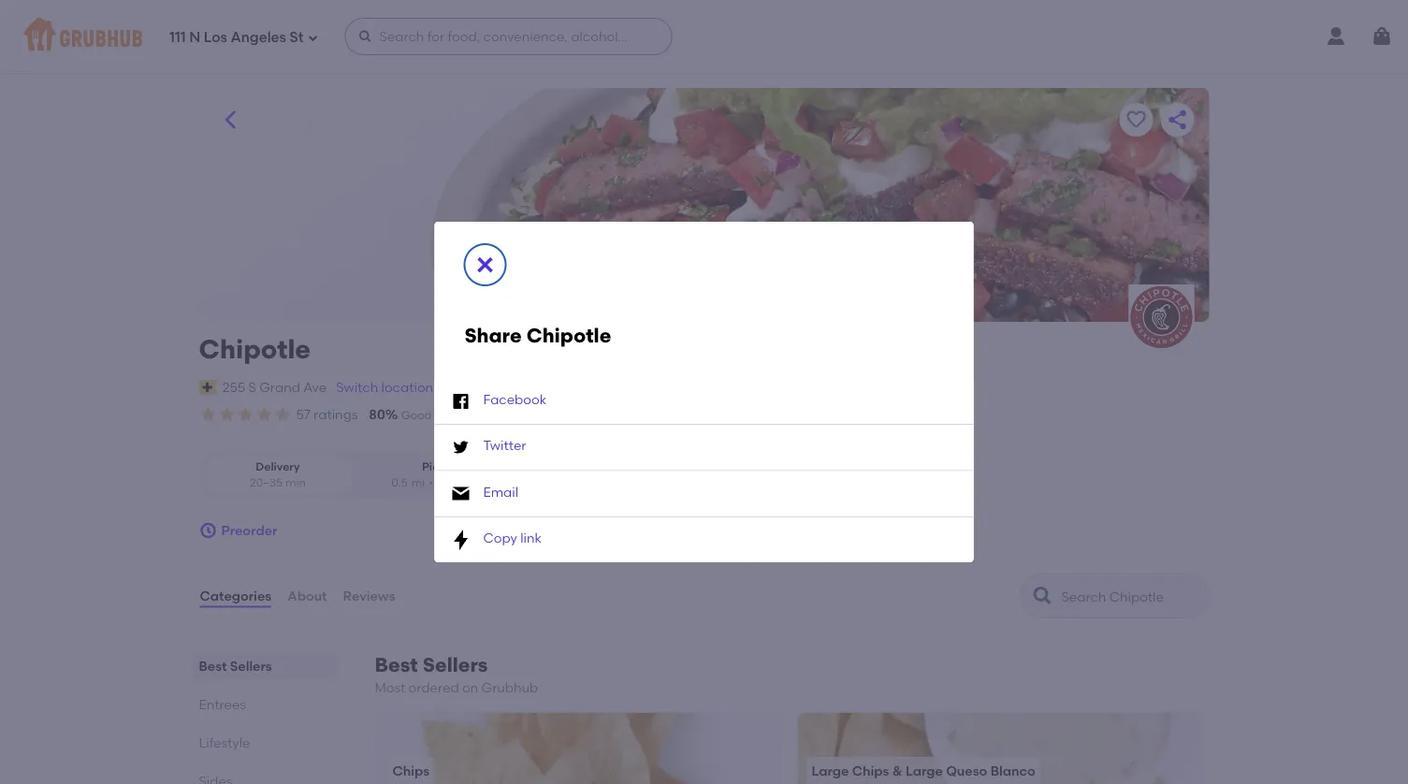 Task type: describe. For each thing, give the bounding box(es) containing it.
1 large from the left
[[812, 763, 849, 779]]

preorder
[[221, 523, 277, 539]]

2 chips from the left
[[852, 763, 890, 779]]

correct
[[640, 409, 682, 422]]

111 n los angeles st
[[169, 29, 304, 46]]

1 chips from the left
[[393, 763, 430, 779]]

good food
[[401, 409, 460, 422]]

best for best sellers most ordered on grubhub
[[375, 653, 418, 677]]

chipotle logo image
[[1129, 285, 1195, 350]]

caret left icon image
[[219, 109, 242, 131]]

best sellers most ordered on grubhub
[[375, 653, 538, 696]]

lifestyle tab
[[199, 733, 330, 753]]

ave
[[303, 379, 327, 395]]

57
[[296, 407, 311, 423]]

blanco
[[991, 763, 1036, 779]]

link
[[521, 530, 542, 546]]

delivery 20–35 min
[[250, 460, 306, 490]]

entrees
[[199, 696, 246, 712]]

switch
[[336, 379, 378, 395]]

svg image inside main navigation 'navigation'
[[358, 29, 373, 44]]

grand
[[260, 379, 300, 395]]

option group containing delivery 20–35 min
[[199, 451, 520, 499]]

pickup 0.5 mi • 10–20 min
[[391, 460, 490, 490]]

255
[[222, 379, 245, 395]]

0 horizontal spatial chipotle
[[199, 334, 311, 365]]

subscription pass image
[[199, 380, 218, 395]]

save this restaurant button
[[1120, 103, 1154, 137]]

delivery
[[256, 460, 300, 473]]

share chipotle
[[465, 324, 612, 348]]

search icon image
[[1032, 585, 1054, 608]]

copy
[[483, 530, 518, 546]]

reviews button
[[342, 563, 396, 630]]

lifestyle
[[199, 735, 250, 751]]

main navigation navigation
[[0, 0, 1409, 73]]

facebook
[[483, 392, 547, 408]]

large chips & large queso blanco
[[812, 763, 1036, 779]]

93
[[475, 407, 490, 423]]

ratings
[[314, 407, 358, 423]]

1 horizontal spatial chipotle
[[527, 324, 612, 348]]

copy link
[[483, 530, 542, 546]]

255 s grand ave
[[222, 379, 327, 395]]

queso
[[946, 763, 988, 779]]

on time delivery
[[506, 409, 594, 422]]

share
[[465, 324, 522, 348]]

correct order
[[640, 409, 714, 422]]

chips button
[[379, 713, 783, 784]]

los
[[204, 29, 227, 46]]

•
[[429, 476, 433, 490]]

sellers for best sellers
[[230, 658, 272, 674]]

about button
[[287, 563, 328, 630]]

location
[[381, 379, 433, 395]]

&
[[893, 763, 903, 779]]



Task type: vqa. For each thing, say whether or not it's contained in the screenshot.
Mezza & Appetizers tab
no



Task type: locate. For each thing, give the bounding box(es) containing it.
0 horizontal spatial sellers
[[230, 658, 272, 674]]

best for best sellers
[[199, 658, 227, 674]]

angeles
[[231, 29, 286, 46]]

mi
[[412, 476, 425, 490]]

tab
[[199, 771, 330, 784]]

large right &
[[906, 763, 943, 779]]

chipotle
[[527, 324, 612, 348], [199, 334, 311, 365]]

2 large from the left
[[906, 763, 943, 779]]

n
[[189, 29, 200, 46]]

sellers inside best sellers most ordered on grubhub
[[423, 653, 488, 677]]

chips down most
[[393, 763, 430, 779]]

option group
[[199, 451, 520, 499]]

0 vertical spatial svg image
[[358, 29, 373, 44]]

svg image
[[358, 29, 373, 44], [450, 436, 472, 459], [199, 521, 218, 540]]

svg image for preorder
[[199, 521, 218, 540]]

order
[[684, 409, 714, 422]]

good
[[401, 409, 432, 422]]

s
[[249, 379, 256, 395]]

entrees tab
[[199, 695, 330, 714]]

78
[[609, 407, 624, 423]]

best up most
[[375, 653, 418, 677]]

10–20
[[437, 476, 467, 490]]

80
[[369, 407, 385, 423]]

0 horizontal spatial best
[[199, 658, 227, 674]]

share icon image
[[1167, 109, 1189, 131]]

svg image inside preorder button
[[199, 521, 218, 540]]

food
[[435, 409, 460, 422]]

best inside best sellers most ordered on grubhub
[[375, 653, 418, 677]]

on
[[462, 680, 478, 696]]

sellers up on
[[423, 653, 488, 677]]

st
[[290, 29, 304, 46]]

switch location button
[[335, 377, 434, 398]]

sellers inside best sellers tab
[[230, 658, 272, 674]]

best
[[375, 653, 418, 677], [199, 658, 227, 674]]

2 horizontal spatial svg image
[[450, 436, 472, 459]]

grubhub
[[482, 680, 538, 696]]

2 vertical spatial svg image
[[199, 521, 218, 540]]

large left &
[[812, 763, 849, 779]]

Search Chipotle search field
[[1060, 588, 1203, 606]]

min
[[285, 476, 306, 490], [470, 476, 490, 490]]

save this restaurant image
[[1126, 109, 1148, 131]]

20–35
[[250, 476, 283, 490]]

1 horizontal spatial sellers
[[423, 653, 488, 677]]

min down "delivery"
[[285, 476, 306, 490]]

255 s grand ave button
[[222, 377, 328, 398]]

0 horizontal spatial large
[[812, 763, 849, 779]]

large
[[812, 763, 849, 779], [906, 763, 943, 779]]

twitter
[[483, 438, 526, 454]]

categories
[[200, 588, 272, 604]]

best sellers tab
[[199, 656, 330, 676]]

1 horizontal spatial min
[[470, 476, 490, 490]]

categories button
[[199, 563, 273, 630]]

111
[[169, 29, 186, 46]]

large chips & large queso blanco button
[[798, 713, 1202, 784]]

min inside delivery 20–35 min
[[285, 476, 306, 490]]

about
[[287, 588, 327, 604]]

svg image
[[1371, 25, 1394, 48], [307, 32, 319, 44], [474, 254, 497, 276], [450, 390, 472, 413], [450, 483, 472, 505], [450, 529, 472, 551]]

chips
[[393, 763, 430, 779], [852, 763, 890, 779]]

time
[[525, 409, 550, 422]]

svg image right st
[[358, 29, 373, 44]]

ordered
[[409, 680, 459, 696]]

chips left &
[[852, 763, 890, 779]]

chipotle right share
[[527, 324, 612, 348]]

switch location
[[336, 379, 433, 395]]

1 horizontal spatial chips
[[852, 763, 890, 779]]

1 min from the left
[[285, 476, 306, 490]]

min inside pickup 0.5 mi • 10–20 min
[[470, 476, 490, 490]]

1 horizontal spatial svg image
[[358, 29, 373, 44]]

sellers
[[423, 653, 488, 677], [230, 658, 272, 674]]

reviews
[[343, 588, 395, 604]]

2 min from the left
[[470, 476, 490, 490]]

0 horizontal spatial svg image
[[199, 521, 218, 540]]

1 horizontal spatial large
[[906, 763, 943, 779]]

1 horizontal spatial best
[[375, 653, 418, 677]]

0 horizontal spatial min
[[285, 476, 306, 490]]

min right 10–20
[[470, 476, 490, 490]]

best inside tab
[[199, 658, 227, 674]]

0 horizontal spatial chips
[[393, 763, 430, 779]]

0.5
[[391, 476, 408, 490]]

on
[[506, 409, 522, 422]]

sellers for best sellers most ordered on grubhub
[[423, 653, 488, 677]]

email
[[483, 484, 519, 500]]

svg image left preorder
[[199, 521, 218, 540]]

svg image up pickup
[[450, 436, 472, 459]]

pickup
[[422, 460, 460, 473]]

svg image for twitter
[[450, 436, 472, 459]]

best sellers
[[199, 658, 272, 674]]

1 vertical spatial svg image
[[450, 436, 472, 459]]

star icon image
[[199, 405, 218, 424], [218, 405, 236, 424], [236, 405, 255, 424], [255, 405, 274, 424], [274, 405, 292, 424], [274, 405, 292, 424]]

most
[[375, 680, 405, 696]]

sellers up entrees 'tab' at bottom left
[[230, 658, 272, 674]]

preorder button
[[199, 514, 277, 548]]

chipotle up s
[[199, 334, 311, 365]]

best up entrees
[[199, 658, 227, 674]]

57 ratings
[[296, 407, 358, 423]]

delivery
[[552, 409, 594, 422]]



